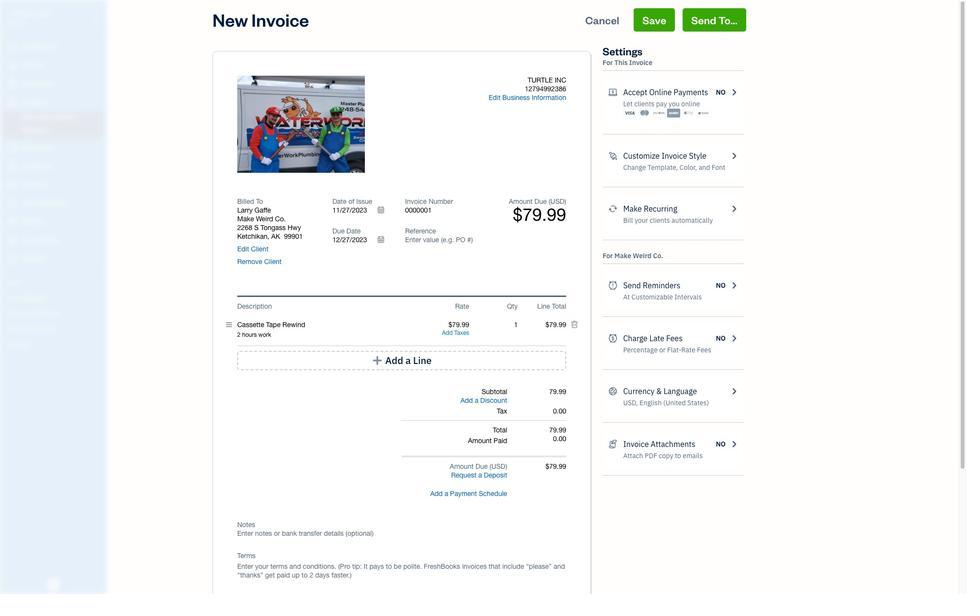 Task type: locate. For each thing, give the bounding box(es) containing it.
1 chevronright image from the top
[[730, 86, 739, 98]]

settings
[[603, 44, 643, 58]]

rate up item rate (usd) text field
[[455, 302, 469, 310]]

amount inside amount due ( usd ) $79.99
[[509, 198, 533, 205]]

make up bill
[[624, 204, 642, 214]]

delete line item image
[[571, 320, 579, 329]]

1 vertical spatial send
[[624, 281, 641, 290]]

2 horizontal spatial due
[[535, 198, 547, 205]]

schedule
[[479, 490, 508, 498]]

date up 12/27/2023
[[347, 227, 361, 235]]

date left of
[[333, 198, 347, 205]]

make inside billed to larry gaffe make weird co. 2268 s tongass hwy ketchikan, ak  99901 edit client remove client
[[237, 215, 254, 223]]

0 horizontal spatial due
[[333, 227, 345, 235]]

total
[[552, 302, 567, 310], [493, 426, 508, 434]]

discount
[[481, 397, 508, 404]]

fees up flat-
[[667, 334, 683, 343]]

1 vertical spatial 0.00
[[553, 435, 567, 443]]

Enter an Invoice # text field
[[405, 206, 433, 214]]

1 horizontal spatial due
[[476, 463, 488, 470]]

team members image
[[7, 294, 104, 302]]

weird down gaffe
[[256, 215, 273, 223]]

a
[[406, 354, 411, 367], [475, 397, 479, 404], [479, 471, 482, 479], [445, 490, 448, 498]]

paid
[[494, 437, 508, 445]]

line right plus image at the bottom of page
[[413, 354, 432, 367]]

line up line total (usd) text field at the bottom of the page
[[538, 302, 550, 310]]

remove
[[237, 258, 262, 266]]

s
[[254, 224, 259, 232]]

) up deposit on the bottom of the page
[[506, 463, 508, 470]]

1 horizontal spatial edit
[[489, 94, 501, 101]]

charge
[[624, 334, 648, 343]]

5 chevronright image from the top
[[730, 438, 739, 450]]

add for add a line
[[386, 354, 403, 367]]

turtle inside turtle inc owner
[[8, 9, 36, 18]]

0 horizontal spatial (
[[490, 463, 492, 470]]

Enter an Item Description text field
[[237, 331, 421, 339]]

co. inside billed to larry gaffe make weird co. 2268 s tongass hwy ketchikan, ak  99901 edit client remove client
[[275, 215, 286, 223]]

amount inside total amount paid
[[468, 437, 492, 445]]

add a line
[[386, 354, 432, 367]]

0 vertical spatial 0.00
[[553, 407, 567, 415]]

turtle up 12794992386
[[528, 76, 553, 84]]

clients
[[635, 100, 655, 108], [650, 216, 670, 225]]

1 horizontal spatial fees
[[697, 346, 712, 354]]

language
[[664, 386, 697, 396]]

weird inside billed to larry gaffe make weird co. 2268 s tongass hwy ketchikan, ak  99901 edit client remove client
[[256, 215, 273, 223]]

1 horizontal spatial (
[[549, 198, 551, 205]]

1 horizontal spatial inc
[[555, 76, 567, 84]]

( inside amount due ( usd ) $79.99
[[549, 198, 551, 205]]

edit up remove at top left
[[237, 245, 249, 253]]

ketchikan,
[[237, 233, 270, 240]]

dashboard image
[[6, 42, 18, 52]]

online
[[650, 87, 672, 97]]

due inside amount due ( usd ) $79.99
[[535, 198, 547, 205]]

1 vertical spatial $79.99
[[546, 463, 567, 470]]

for up latereminders icon
[[603, 251, 613, 260]]

no for invoice attachments
[[716, 440, 726, 449]]

79.99 0.00
[[550, 426, 567, 443]]

0 vertical spatial rate
[[455, 302, 469, 310]]

Issue date in MM/DD/YYYY format text field
[[333, 206, 391, 214]]

settings image
[[7, 341, 104, 349]]

send to...
[[692, 13, 738, 27]]

1 horizontal spatial send
[[692, 13, 717, 27]]

rate right or
[[682, 346, 696, 354]]

delete
[[278, 120, 302, 130]]

1 vertical spatial edit
[[237, 245, 249, 253]]

) left refresh icon
[[565, 198, 567, 205]]

4 no from the top
[[716, 440, 726, 449]]

0 horizontal spatial weird
[[256, 215, 273, 223]]

total up paid
[[493, 426, 508, 434]]

edit left business
[[489, 94, 501, 101]]

( inside amount due ( usd ) request a deposit
[[490, 463, 492, 470]]

due
[[535, 198, 547, 205], [333, 227, 345, 235], [476, 463, 488, 470]]

1 vertical spatial due
[[333, 227, 345, 235]]

date inside due date 12/27/2023
[[347, 227, 361, 235]]

0 vertical spatial weird
[[256, 215, 273, 223]]

project image
[[6, 180, 18, 190]]

estimate image
[[6, 79, 18, 89]]

usd inside amount due ( usd ) $79.99
[[551, 198, 565, 205]]

1 horizontal spatial co.
[[653, 251, 664, 260]]

weird up send reminders
[[633, 251, 652, 260]]

0 vertical spatial usd
[[551, 198, 565, 205]]

fees right flat-
[[697, 346, 712, 354]]

0 horizontal spatial co.
[[275, 215, 286, 223]]

1 vertical spatial 79.99
[[550, 426, 567, 434]]

send for send reminders
[[624, 281, 641, 290]]

3 chevronright image from the top
[[730, 203, 739, 215]]

states)
[[688, 399, 709, 407]]

0 vertical spatial co.
[[275, 215, 286, 223]]

0 vertical spatial )
[[565, 198, 567, 205]]

0 vertical spatial line
[[538, 302, 550, 310]]

discover image
[[653, 108, 666, 118]]

12794992386
[[525, 85, 567, 93]]

a left discount
[[475, 397, 479, 404]]

1 vertical spatial total
[[493, 426, 508, 434]]

due for request
[[476, 463, 488, 470]]

2 chevronright image from the top
[[730, 385, 739, 397]]

chevronright image for invoice attachments
[[730, 438, 739, 450]]

edit
[[489, 94, 501, 101], [237, 245, 249, 253]]

reminders
[[643, 281, 681, 290]]

0 vertical spatial $79.99
[[513, 204, 567, 225]]

0 vertical spatial fees
[[667, 334, 683, 343]]

due inside amount due ( usd ) request a deposit
[[476, 463, 488, 470]]

1 vertical spatial rate
[[682, 346, 696, 354]]

1 vertical spatial date
[[347, 227, 361, 235]]

2 vertical spatial due
[[476, 463, 488, 470]]

) for request
[[506, 463, 508, 470]]

0 vertical spatial total
[[552, 302, 567, 310]]

turtle
[[8, 9, 36, 18], [528, 76, 553, 84]]

line total
[[538, 302, 567, 310]]

add left discount
[[461, 397, 473, 404]]

1 horizontal spatial turtle
[[528, 76, 553, 84]]

a left deposit on the bottom of the page
[[479, 471, 482, 479]]

0 horizontal spatial turtle
[[8, 9, 36, 18]]

Terms text field
[[237, 562, 567, 580]]

add right plus image at the bottom of page
[[386, 354, 403, 367]]

client up remove client button at the left top of the page
[[251, 245, 269, 253]]

inc inside turtle inc 12794992386 edit business information
[[555, 76, 567, 84]]

send reminders
[[624, 281, 681, 290]]

1 vertical spatial for
[[603, 251, 613, 260]]

1 vertical spatial amount
[[468, 437, 492, 445]]

at customizable intervals
[[624, 293, 702, 301]]

0 vertical spatial make
[[624, 204, 642, 214]]

&
[[657, 386, 662, 396]]

clients down accept
[[635, 100, 655, 108]]

number
[[429, 198, 453, 205]]

currency & language
[[624, 386, 697, 396]]

invoice image
[[6, 98, 18, 107]]

usd for $79.99
[[551, 198, 565, 205]]

usd,
[[624, 399, 638, 407]]

send for send to...
[[692, 13, 717, 27]]

send
[[692, 13, 717, 27], [624, 281, 641, 290]]

2 79.99 from the top
[[550, 426, 567, 434]]

0 horizontal spatial inc
[[37, 9, 51, 18]]

0 horizontal spatial total
[[493, 426, 508, 434]]

0 vertical spatial due
[[535, 198, 547, 205]]

1 vertical spatial inc
[[555, 76, 567, 84]]

date of issue
[[333, 198, 372, 205]]

1 vertical spatial chevronright image
[[730, 385, 739, 397]]

client image
[[6, 61, 18, 70]]

your
[[635, 216, 648, 225]]

1 vertical spatial )
[[506, 463, 508, 470]]

edit client button
[[237, 245, 269, 253]]

amount inside amount due ( usd ) request a deposit
[[450, 463, 474, 470]]

expense image
[[6, 162, 18, 171]]

make down 'larry'
[[237, 215, 254, 223]]

0 vertical spatial (
[[549, 198, 551, 205]]

a inside amount due ( usd ) request a deposit
[[479, 471, 482, 479]]

send up at
[[624, 281, 641, 290]]

4 chevronright image from the top
[[730, 333, 739, 344]]

1 for from the top
[[603, 58, 613, 67]]

add down item rate (usd) text field
[[442, 330, 453, 336]]

0.00 inside 79.99 0.00
[[553, 435, 567, 443]]

add taxes
[[442, 330, 469, 336]]

subtotal add a discount tax
[[461, 388, 508, 415]]

font
[[712, 163, 726, 172]]

delete image
[[278, 120, 325, 130]]

tax
[[497, 407, 508, 415]]

due for $79.99
[[535, 198, 547, 205]]

0 vertical spatial edit
[[489, 94, 501, 101]]

chevronright image
[[730, 86, 739, 98], [730, 150, 739, 162], [730, 203, 739, 215], [730, 333, 739, 344], [730, 438, 739, 450]]

send left to...
[[692, 13, 717, 27]]

a left payment
[[445, 490, 448, 498]]

0 vertical spatial turtle
[[8, 9, 36, 18]]

chevronright image
[[730, 280, 739, 291], [730, 385, 739, 397]]

2 no from the top
[[716, 281, 726, 290]]

1 vertical spatial (
[[490, 463, 492, 470]]

clients down recurring
[[650, 216, 670, 225]]

bill your clients automatically
[[624, 216, 713, 225]]

make up latereminders icon
[[615, 251, 632, 260]]

settings for this invoice
[[603, 44, 653, 67]]

for left this
[[603, 58, 613, 67]]

inc
[[37, 9, 51, 18], [555, 76, 567, 84]]

chevronright image for charge late fees
[[730, 333, 739, 344]]

co. up reminders
[[653, 251, 664, 260]]

money image
[[6, 217, 18, 227]]

emails
[[683, 452, 703, 460]]

a inside the subtotal add a discount tax
[[475, 397, 479, 404]]

1 vertical spatial usd
[[492, 463, 506, 470]]

notes
[[237, 521, 255, 529]]

12/27/2023
[[333, 236, 367, 244]]

79.99
[[550, 388, 567, 396], [550, 426, 567, 434]]

add inside button
[[386, 354, 403, 367]]

intervals
[[675, 293, 702, 301]]

Reference Number text field
[[405, 236, 474, 244]]

send inside button
[[692, 13, 717, 27]]

0.00
[[553, 407, 567, 415], [553, 435, 567, 443]]

add left payment
[[430, 490, 443, 498]]

) for $79.99
[[565, 198, 567, 205]]

color,
[[680, 163, 697, 172]]

attach
[[624, 452, 644, 460]]

0 vertical spatial 79.99
[[550, 388, 567, 396]]

turtle inside turtle inc 12794992386 edit business information
[[528, 76, 553, 84]]

items and services image
[[7, 310, 104, 318]]

1 vertical spatial make
[[237, 215, 254, 223]]

hwy
[[288, 224, 301, 232]]

turtle inc 12794992386 edit business information
[[489, 76, 567, 101]]

plus image
[[372, 356, 383, 366]]

1 chevronright image from the top
[[730, 280, 739, 291]]

owner
[[8, 19, 26, 27]]

0 horizontal spatial line
[[413, 354, 432, 367]]

co. up tongass
[[275, 215, 286, 223]]

to
[[675, 452, 681, 460]]

no
[[716, 88, 726, 97], [716, 281, 726, 290], [716, 334, 726, 343], [716, 440, 726, 449]]

usd for request
[[492, 463, 506, 470]]

amount due ( usd ) $79.99
[[509, 198, 567, 225]]

inc for turtle inc 12794992386 edit business information
[[555, 76, 567, 84]]

chevronright image for no
[[730, 280, 739, 291]]

usd inside amount due ( usd ) request a deposit
[[492, 463, 506, 470]]

change
[[624, 163, 646, 172]]

total up line total (usd) text field at the bottom of the page
[[552, 302, 567, 310]]

bank connections image
[[7, 325, 104, 333]]

make
[[624, 204, 642, 214], [237, 215, 254, 223], [615, 251, 632, 260]]

1 horizontal spatial usd
[[551, 198, 565, 205]]

3 no from the top
[[716, 334, 726, 343]]

due inside due date 12/27/2023
[[333, 227, 345, 235]]

Item Rate (USD) text field
[[448, 321, 469, 329]]

pdf
[[645, 452, 658, 460]]

payment
[[450, 490, 477, 498]]

0 vertical spatial amount
[[509, 198, 533, 205]]

0 vertical spatial chevronright image
[[730, 280, 739, 291]]

1 79.99 from the top
[[550, 388, 567, 396]]

tongass
[[261, 224, 286, 232]]

) inside amount due ( usd ) request a deposit
[[506, 463, 508, 470]]

total amount paid
[[468, 426, 508, 445]]

a right plus image at the bottom of page
[[406, 354, 411, 367]]

0 horizontal spatial usd
[[492, 463, 506, 470]]

2 vertical spatial amount
[[450, 463, 474, 470]]

0 vertical spatial for
[[603, 58, 613, 67]]

1 vertical spatial fees
[[697, 346, 712, 354]]

Item Quantity text field
[[504, 321, 518, 329]]

2 0.00 from the top
[[553, 435, 567, 443]]

add inside "dropdown button"
[[430, 490, 443, 498]]

for make weird co.
[[603, 251, 664, 260]]

client right remove at top left
[[264, 258, 282, 266]]

1 vertical spatial turtle
[[528, 76, 553, 84]]

turtle up owner
[[8, 9, 36, 18]]

) inside amount due ( usd ) $79.99
[[565, 198, 567, 205]]

customize
[[624, 151, 660, 161]]

copy
[[659, 452, 674, 460]]

1 horizontal spatial weird
[[633, 251, 652, 260]]

0 vertical spatial send
[[692, 13, 717, 27]]

0 horizontal spatial edit
[[237, 245, 249, 253]]

0 horizontal spatial send
[[624, 281, 641, 290]]

date
[[333, 198, 347, 205], [347, 227, 361, 235]]

)
[[565, 198, 567, 205], [506, 463, 508, 470]]

bars image
[[226, 320, 232, 329]]

co.
[[275, 215, 286, 223], [653, 251, 664, 260]]

2268
[[237, 224, 253, 232]]

2 chevronright image from the top
[[730, 150, 739, 162]]

0 vertical spatial inc
[[37, 9, 51, 18]]

add taxes button
[[442, 330, 469, 336]]

visa image
[[624, 108, 637, 118]]

larry
[[237, 206, 253, 214]]

$79.99
[[513, 204, 567, 225], [546, 463, 567, 470]]

(
[[549, 198, 551, 205], [490, 463, 492, 470]]

invoices image
[[609, 438, 618, 450]]

Notes text field
[[237, 529, 567, 538]]

1 no from the top
[[716, 88, 726, 97]]

( for $79.99
[[549, 198, 551, 205]]

no for accept online payments
[[716, 88, 726, 97]]

inc inside turtle inc owner
[[37, 9, 51, 18]]

1 horizontal spatial )
[[565, 198, 567, 205]]

0 horizontal spatial )
[[506, 463, 508, 470]]

1 vertical spatial line
[[413, 354, 432, 367]]

0 horizontal spatial fees
[[667, 334, 683, 343]]



Task type: describe. For each thing, give the bounding box(es) containing it.
currency
[[624, 386, 655, 396]]

cancel
[[586, 13, 620, 27]]

1 0.00 from the top
[[553, 407, 567, 415]]

customize invoice style
[[624, 151, 707, 161]]

1 vertical spatial clients
[[650, 216, 670, 225]]

a inside button
[[406, 354, 411, 367]]

change template, color, and font
[[624, 163, 726, 172]]

invoice attachments
[[624, 439, 696, 449]]

line inside add a line button
[[413, 354, 432, 367]]

1 vertical spatial client
[[264, 258, 282, 266]]

add a payment schedule
[[430, 490, 508, 498]]

invoice inside settings for this invoice
[[630, 58, 653, 67]]

of
[[349, 198, 355, 205]]

no for send reminders
[[716, 281, 726, 290]]

freshbooks image
[[46, 579, 61, 590]]

billed
[[237, 198, 254, 205]]

inc for turtle inc owner
[[37, 9, 51, 18]]

79.99 for 79.99
[[550, 388, 567, 396]]

this
[[615, 58, 628, 67]]

1 horizontal spatial total
[[552, 302, 567, 310]]

to
[[256, 198, 263, 205]]

onlinesales image
[[609, 86, 618, 98]]

template,
[[648, 163, 678, 172]]

Line Total (USD) text field
[[545, 321, 567, 329]]

mastercard image
[[638, 108, 651, 118]]

late
[[650, 334, 665, 343]]

1 vertical spatial weird
[[633, 251, 652, 260]]

or
[[660, 346, 666, 354]]

invoice number
[[405, 198, 453, 205]]

report image
[[6, 254, 18, 264]]

information
[[532, 94, 567, 101]]

refresh image
[[609, 203, 618, 215]]

usd, english (united states)
[[624, 399, 709, 407]]

apple pay image
[[682, 108, 696, 118]]

add for add a payment schedule
[[430, 490, 443, 498]]

save
[[643, 13, 667, 27]]

no for charge late fees
[[716, 334, 726, 343]]

0 vertical spatial client
[[251, 245, 269, 253]]

reference
[[405, 227, 436, 235]]

99901
[[284, 233, 303, 240]]

2 vertical spatial make
[[615, 251, 632, 260]]

Enter an Item Name text field
[[237, 320, 421, 329]]

bank image
[[697, 108, 710, 118]]

accept online payments
[[624, 87, 709, 97]]

edit inside turtle inc 12794992386 edit business information
[[489, 94, 501, 101]]

new invoice
[[213, 8, 309, 31]]

gaffe
[[255, 206, 271, 214]]

make recurring
[[624, 204, 678, 214]]

online
[[682, 100, 700, 108]]

0 vertical spatial clients
[[635, 100, 655, 108]]

amount for request
[[450, 463, 474, 470]]

payment image
[[6, 143, 18, 153]]

subtotal
[[482, 388, 508, 396]]

american express image
[[668, 108, 681, 118]]

at
[[624, 293, 630, 301]]

apps image
[[7, 279, 104, 286]]

turtle for turtle inc 12794992386 edit business information
[[528, 76, 553, 84]]

amount due ( usd ) request a deposit
[[450, 463, 508, 479]]

terms
[[237, 552, 256, 560]]

12/27/2023 button
[[333, 235, 391, 244]]

deposit
[[484, 471, 508, 479]]

timer image
[[6, 199, 18, 208]]

bill
[[624, 216, 633, 225]]

edit inside billed to larry gaffe make weird co. 2268 s tongass hwy ketchikan, ak  99901 edit client remove client
[[237, 245, 249, 253]]

to...
[[719, 13, 738, 27]]

business
[[503, 94, 530, 101]]

qty
[[507, 302, 518, 310]]

for inside settings for this invoice
[[603, 58, 613, 67]]

1 horizontal spatial line
[[538, 302, 550, 310]]

description
[[237, 302, 272, 310]]

new
[[213, 8, 248, 31]]

percentage or flat-rate fees
[[624, 346, 712, 354]]

latereminders image
[[609, 280, 618, 291]]

turtle inc owner
[[8, 9, 51, 27]]

customizable
[[632, 293, 673, 301]]

1 vertical spatial co.
[[653, 251, 664, 260]]

send to... button
[[683, 8, 747, 32]]

cancel button
[[577, 8, 628, 32]]

latefees image
[[609, 333, 618, 344]]

attachments
[[651, 439, 696, 449]]

paintbrush image
[[609, 150, 618, 162]]

total inside total amount paid
[[493, 426, 508, 434]]

chevronright image for accept online payments
[[730, 86, 739, 98]]

taxes
[[455, 330, 469, 336]]

add for add taxes
[[442, 330, 453, 336]]

add a discount button
[[461, 396, 508, 405]]

percentage
[[624, 346, 658, 354]]

1 horizontal spatial rate
[[682, 346, 696, 354]]

$79.99 inside amount due ( usd ) $79.99
[[513, 204, 567, 225]]

add a payment schedule button
[[412, 489, 508, 498]]

remove client button
[[237, 257, 282, 266]]

add inside the subtotal add a discount tax
[[461, 397, 473, 404]]

( for request
[[490, 463, 492, 470]]

chart image
[[6, 235, 18, 245]]

request
[[451, 471, 477, 479]]

accept
[[624, 87, 648, 97]]

pay
[[656, 100, 667, 108]]

attach pdf copy to emails
[[624, 452, 703, 460]]

let clients pay you online
[[624, 100, 700, 108]]

you
[[669, 100, 680, 108]]

and
[[699, 163, 710, 172]]

image
[[304, 120, 325, 130]]

(united
[[664, 399, 686, 407]]

79.99 for 79.99 0.00
[[550, 426, 567, 434]]

edit business information button
[[489, 93, 567, 102]]

request a deposit button
[[451, 471, 508, 480]]

a inside "dropdown button"
[[445, 490, 448, 498]]

payments
[[674, 87, 709, 97]]

main element
[[0, 0, 131, 594]]

currencyandlanguage image
[[609, 385, 618, 397]]

amount for $79.99
[[509, 198, 533, 205]]

automatically
[[672, 216, 713, 225]]

save button
[[634, 8, 675, 32]]

2 for from the top
[[603, 251, 613, 260]]

turtle for turtle inc owner
[[8, 9, 36, 18]]

chevronright image for currency & language
[[730, 385, 739, 397]]

issue
[[356, 198, 372, 205]]

0 horizontal spatial rate
[[455, 302, 469, 310]]

0 vertical spatial date
[[333, 198, 347, 205]]



Task type: vqa. For each thing, say whether or not it's contained in the screenshot.
"USD"
yes



